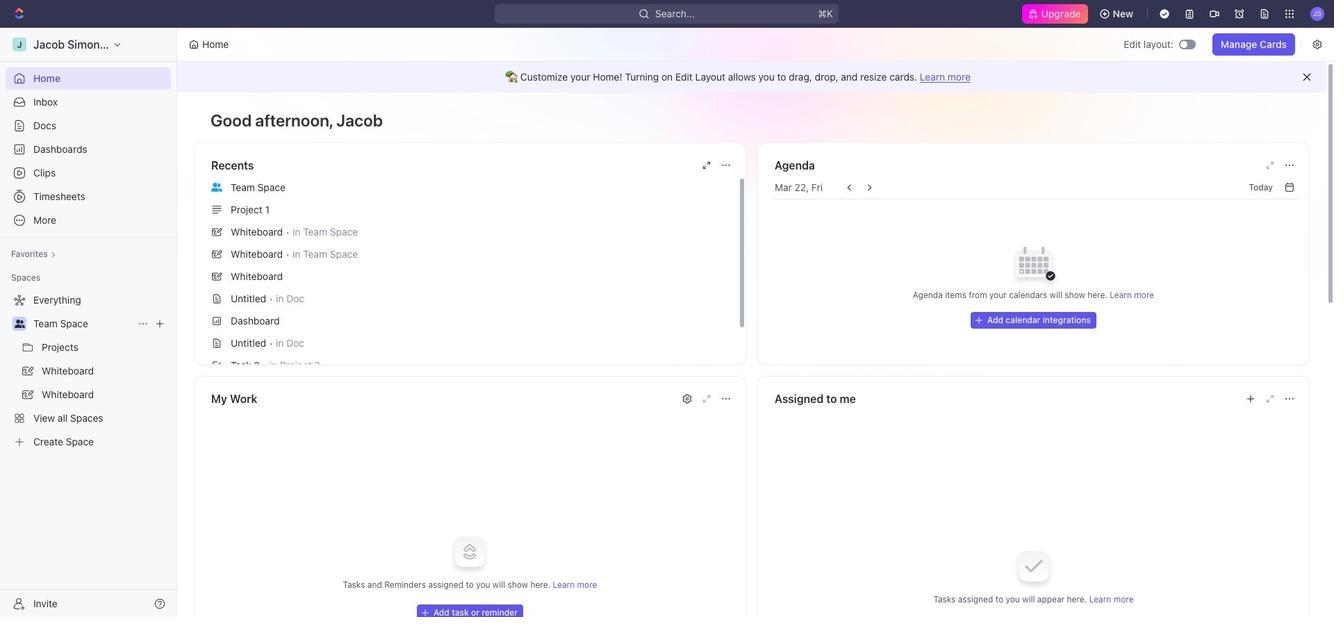 Task type: describe. For each thing, give the bounding box(es) containing it.
user group image
[[14, 320, 25, 328]]

sidebar navigation
[[0, 28, 180, 617]]

jacob simon's workspace, , element
[[13, 38, 26, 51]]



Task type: locate. For each thing, give the bounding box(es) containing it.
tree
[[6, 289, 171, 453]]

user group image
[[211, 183, 222, 192]]

tree inside sidebar navigation
[[6, 289, 171, 453]]

alert
[[177, 62, 1327, 92]]



Task type: vqa. For each thing, say whether or not it's contained in the screenshot.
TREE
yes



